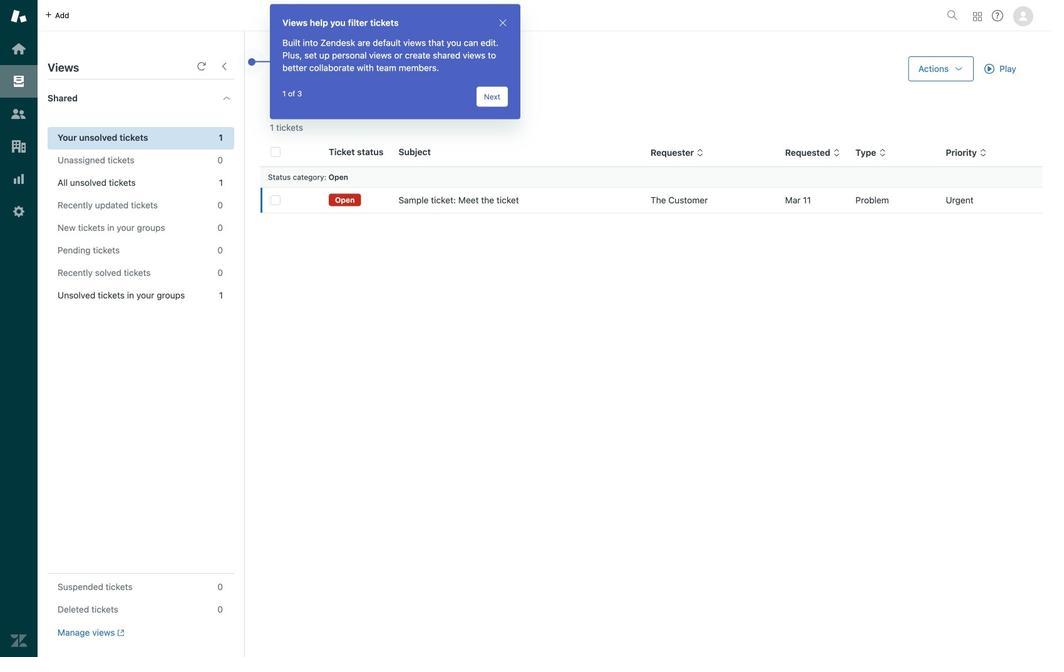 Task type: locate. For each thing, give the bounding box(es) containing it.
hide panel views image
[[219, 61, 229, 71]]

main element
[[0, 0, 38, 658]]

refresh views pane image
[[197, 61, 207, 71]]

get help image
[[993, 10, 1004, 21]]

views image
[[11, 73, 27, 90]]

organizations image
[[11, 138, 27, 155]]

row
[[261, 188, 1043, 213]]

reporting image
[[11, 171, 27, 187]]

dialog
[[270, 4, 521, 119]]

heading
[[38, 80, 244, 117]]

zendesk support image
[[11, 8, 27, 24]]

admin image
[[11, 204, 27, 220]]



Task type: describe. For each thing, give the bounding box(es) containing it.
opens in a new tab image
[[115, 630, 125, 637]]

zendesk products image
[[974, 12, 983, 21]]

get started image
[[11, 41, 27, 57]]

customers image
[[11, 106, 27, 122]]

close image
[[498, 18, 508, 28]]

zendesk image
[[11, 634, 27, 650]]



Task type: vqa. For each thing, say whether or not it's contained in the screenshot.
"Views" image
yes



